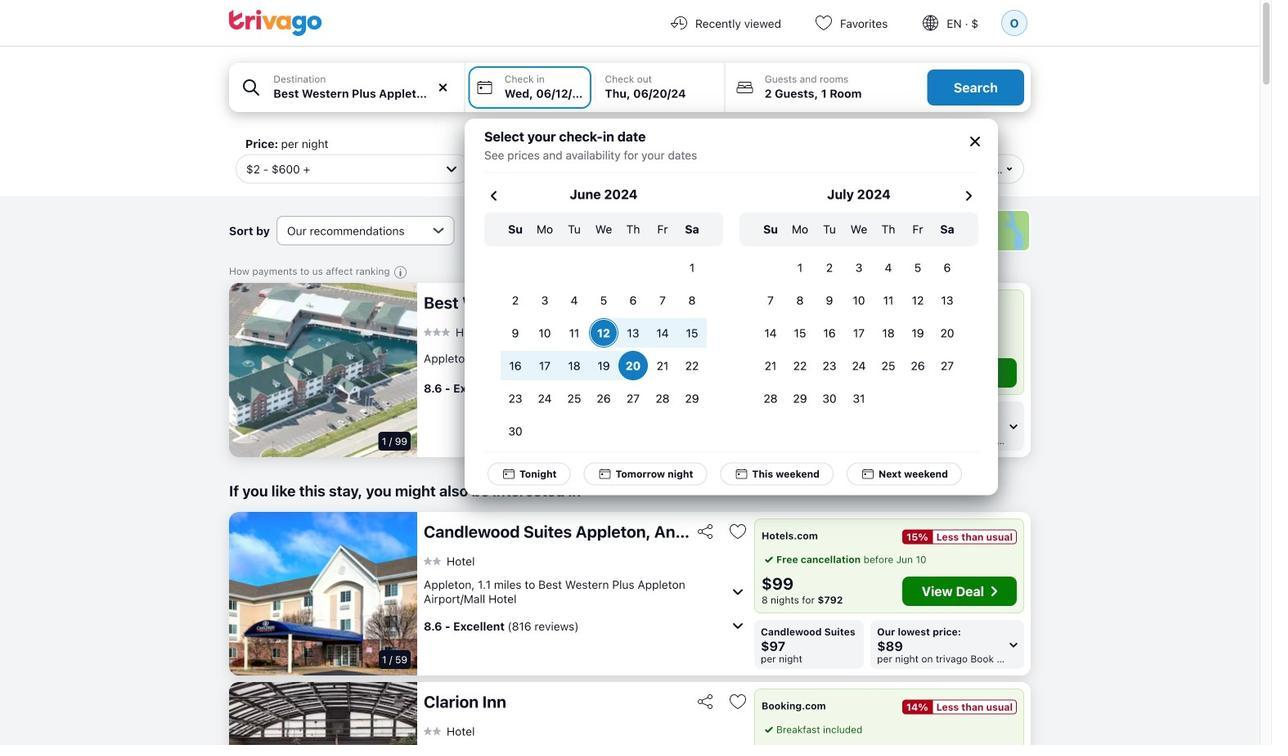 Task type: describe. For each thing, give the bounding box(es) containing it.
clear image
[[436, 80, 451, 95]]

trivago logo image
[[229, 10, 322, 36]]

Where to? search field
[[273, 85, 455, 102]]

clarion inn, (appleton, usa) image
[[229, 682, 417, 745]]



Task type: locate. For each thing, give the bounding box(es) containing it.
previous image
[[484, 186, 504, 206]]

best western plus appleton airport/mall hotel, (appleton, usa) image
[[229, 283, 417, 457]]

None field
[[229, 63, 464, 112]]

candlewood suites appleton, an ihg hotel, (appleton, usa) image
[[229, 512, 417, 676]]

next image
[[959, 186, 978, 206]]



Task type: vqa. For each thing, say whether or not it's contained in the screenshot.
Candlewood Suites Appleton, An Ihg Hotel, (Appleton, Usa) "image"
yes



